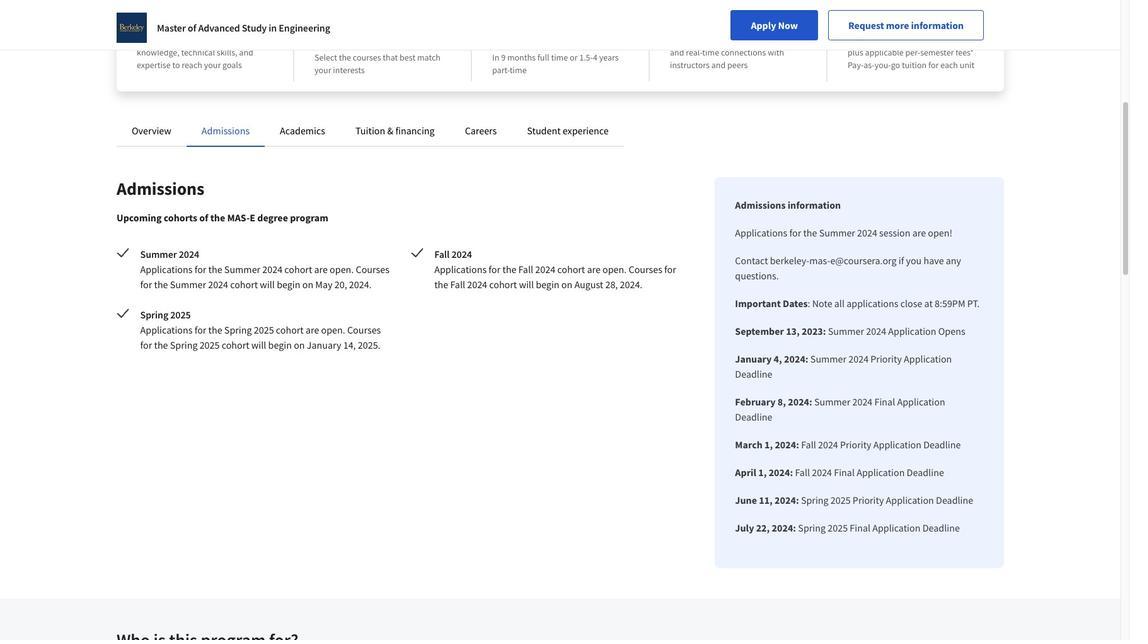 Task type: describe. For each thing, give the bounding box(es) containing it.
at inside complete the 24-unit degree at your own pace in 9 months full time or 1.5-4 years part-time
[[532, 34, 543, 50]]

your inside complete the 24-unit degree at your own pace in 9 months full time or 1.5-4 years part-time
[[545, 34, 570, 50]]

deadline for april 1, 2024: fall  2024 final application deadline
[[907, 466, 945, 479]]

priority inside summer 2024 priority application deadline
[[871, 353, 902, 365]]

courses for applications for the fall 2024 cohort are open.  courses for the fall 2024 cohort will begin on august 28, 2024.
[[629, 263, 663, 276]]

gain
[[137, 34, 154, 45]]

2024: for april
[[769, 466, 793, 479]]

lecture
[[670, 34, 698, 45]]

open. for 28,
[[603, 263, 627, 276]]

with
[[768, 47, 785, 58]]

28,
[[606, 278, 618, 291]]

1 horizontal spatial time
[[551, 52, 568, 63]]

videos,
[[700, 34, 726, 45]]

summer inside summer 2024 priority application deadline
[[811, 353, 847, 365]]

admissions link
[[202, 124, 250, 137]]

january 4, 2024:
[[736, 353, 809, 365]]

knowledge,
[[137, 47, 180, 58]]

tuition & financing link
[[356, 124, 435, 137]]

applications for fall 2024 applications for the fall 2024 cohort are open.  courses for the fall 2024 cohort will begin on august 28, 2024.
[[435, 263, 487, 276]]

berkeley-
[[770, 254, 810, 267]]

applications for spring 2025 applications for the spring 2025 cohort are open.  courses for the spring 2025 cohort will begin on january 14, 2025.
[[140, 324, 193, 336]]

april
[[736, 466, 757, 479]]

open. for 14,
[[321, 324, 345, 336]]

open. for 20,
[[330, 263, 354, 276]]

are for spring 2025 applications for the spring 2025 cohort are open.  courses for the spring 2025 cohort will begin on january 14, 2025.
[[306, 324, 319, 336]]

tuition
[[356, 124, 385, 137]]

august
[[575, 278, 604, 291]]

2024 inside summer 2024 final application deadline
[[853, 395, 873, 408]]

begin for spring
[[268, 339, 292, 351]]

admissions information
[[736, 199, 841, 211]]

note
[[813, 297, 833, 310]]

are left open!
[[913, 226, 926, 239]]

own
[[572, 34, 595, 50]]

on for fall 2024 applications for the fall 2024 cohort are open.  courses for the fall 2024 cohort will begin on august 28, 2024.
[[562, 278, 573, 291]]

application inside summer 2024 priority application deadline
[[904, 353, 952, 365]]

all
[[835, 297, 845, 310]]

1, for march
[[765, 438, 773, 451]]

plus
[[848, 47, 864, 58]]

upcoming cohorts of the mas-e degree program
[[117, 211, 329, 224]]

go
[[892, 59, 901, 71]]

degree inside complete the 24-unit degree at your own pace in 9 months full time or 1.5-4 years part-time
[[493, 34, 529, 50]]

in
[[269, 21, 277, 34]]

faculty
[[407, 34, 444, 50]]

summer inside summer 2024 final application deadline
[[815, 395, 851, 408]]

application inside summer 2024 final application deadline
[[898, 395, 946, 408]]

dates
[[783, 297, 808, 310]]

technical
[[181, 47, 215, 58]]

advance
[[137, 16, 182, 32]]

master of advanced study in engineering
[[157, 21, 330, 34]]

2024. for 20,
[[349, 278, 372, 291]]

opens
[[939, 325, 966, 337]]

100%
[[670, 16, 700, 32]]

goals
[[223, 59, 242, 71]]

8,
[[778, 395, 786, 408]]

semester
[[921, 47, 954, 58]]

april 1, 2024: fall  2024 final application deadline
[[736, 466, 945, 479]]

applications for the summer 2024 session are open!
[[736, 226, 953, 239]]

9
[[501, 52, 506, 63]]

pt.
[[968, 297, 980, 310]]

upcoming
[[117, 211, 162, 224]]

advanced
[[198, 21, 240, 34]]

0 vertical spatial of
[[188, 21, 196, 34]]

1 vertical spatial degree
[[257, 211, 288, 224]]

select
[[315, 52, 337, 63]]

in
[[493, 52, 500, 63]]

from
[[348, 16, 373, 32]]

100% online learning lecture videos, hands-on projects, and real-time connections with instructors and peers
[[670, 16, 797, 71]]

hands-
[[728, 34, 753, 45]]

are for fall 2024 applications for the fall 2024 cohort are open.  courses for the fall 2024 cohort will begin on august 28, 2024.
[[587, 263, 601, 276]]

study
[[242, 21, 267, 34]]

begin for summer
[[277, 278, 301, 291]]

courses for applications for the spring 2025 cohort are open.  courses for the spring 2025 cohort will begin on january 14, 2025.
[[347, 324, 381, 336]]

engineering
[[279, 21, 330, 34]]

for inside $42,000 usd total tuition ($1,750 per unit  x  24 units = $42,000), plus applicable per-semester fees* pay-as-you-go tuition for each unit
[[929, 59, 939, 71]]

final for 2025
[[850, 522, 871, 534]]

$42,000 usd total tuition ($1,750 per unit  x  24 units = $42,000), plus applicable per-semester fees* pay-as-you-go tuition for each unit
[[848, 16, 983, 71]]

:
[[808, 297, 811, 310]]

apply
[[751, 19, 777, 32]]

complete
[[493, 16, 544, 32]]

1 vertical spatial of
[[199, 211, 208, 224]]

per-
[[906, 47, 921, 58]]

march
[[736, 438, 763, 451]]

1 vertical spatial tuition
[[902, 59, 927, 71]]

your down technical at the top of page
[[204, 59, 221, 71]]

careers link
[[465, 124, 497, 137]]

per
[[877, 34, 889, 45]]

2024: for march
[[775, 438, 800, 451]]

($1,750
[[848, 34, 875, 45]]

11,
[[759, 494, 773, 506]]

applications for summer 2024 applications for the summer 2024 cohort are open.  courses for the summer 2024 cohort will begin on may 20, 2024.
[[140, 263, 193, 276]]

2024: for january
[[785, 353, 809, 365]]

8:59pm
[[935, 297, 966, 310]]

complete the 24-unit degree at your own pace in 9 months full time or 1.5-4 years part-time
[[493, 16, 623, 76]]

total
[[918, 16, 943, 32]]

pace
[[598, 34, 623, 50]]

more
[[887, 19, 910, 32]]

each
[[941, 59, 959, 71]]

career
[[212, 16, 245, 32]]

real-
[[686, 47, 703, 58]]

4
[[593, 52, 598, 63]]

tuition & financing
[[356, 124, 435, 137]]

july 22, 2024: spring 2025 final application deadline
[[736, 522, 960, 534]]

time inside 100% online learning lecture videos, hands-on projects, and real-time connections with instructors and peers
[[703, 47, 720, 58]]

or
[[570, 52, 578, 63]]

2024: for june
[[775, 494, 799, 506]]

skills,
[[217, 47, 237, 58]]

close
[[901, 297, 923, 310]]

1.5-
[[580, 52, 593, 63]]

$42,000),
[[950, 34, 983, 45]]



Task type: locate. For each thing, give the bounding box(es) containing it.
january left 4,
[[736, 353, 772, 365]]

unit up own
[[584, 16, 606, 32]]

learn from top-tier, world-renowned faculty select the courses that best match your interests
[[315, 16, 444, 76]]

1 vertical spatial information
[[788, 199, 841, 211]]

2024. inside fall 2024 applications for the fall 2024 cohort are open.  courses for the fall 2024 cohort will begin on august 28, 2024.
[[620, 278, 643, 291]]

0 horizontal spatial at
[[532, 34, 543, 50]]

courses inside fall 2024 applications for the fall 2024 cohort are open.  courses for the fall 2024 cohort will begin on august 28, 2024.
[[629, 263, 663, 276]]

may
[[316, 278, 333, 291]]

2024. right 20, in the left top of the page
[[349, 278, 372, 291]]

your inside learn from top-tier, world-renowned faculty select the courses that best match your interests
[[315, 64, 331, 76]]

24
[[913, 34, 922, 45]]

open. inside spring 2025 applications for the spring 2025 cohort are open.  courses for the spring 2025 cohort will begin on january 14, 2025.
[[321, 324, 345, 336]]

1 vertical spatial january
[[736, 353, 772, 365]]

0 vertical spatial final
[[875, 395, 896, 408]]

your up edge
[[184, 16, 209, 32]]

applications
[[847, 297, 899, 310]]

on left 14,
[[294, 339, 305, 351]]

2024. inside summer 2024 applications for the summer 2024 cohort are open.  courses for the summer 2024 cohort will begin on may 20, 2024.
[[349, 278, 372, 291]]

22,
[[757, 522, 770, 534]]

march 1, 2024: fall  2024  priority application deadline
[[736, 438, 961, 451]]

0 vertical spatial january
[[307, 339, 341, 351]]

priority up april 1, 2024: fall  2024 final application deadline
[[841, 438, 872, 451]]

applications inside summer 2024 applications for the summer 2024 cohort are open.  courses for the summer 2024 cohort will begin on may 20, 2024.
[[140, 263, 193, 276]]

0 horizontal spatial 2024.
[[349, 278, 372, 291]]

edge
[[184, 34, 202, 45]]

contact
[[736, 254, 768, 267]]

the inside complete the 24-unit degree at your own pace in 9 months full time or 1.5-4 years part-time
[[547, 16, 565, 32]]

are inside summer 2024 applications for the summer 2024 cohort are open.  courses for the summer 2024 cohort will begin on may 20, 2024.
[[314, 263, 328, 276]]

begin inside spring 2025 applications for the spring 2025 cohort are open.  courses for the spring 2025 cohort will begin on january 14, 2025.
[[268, 339, 292, 351]]

0 vertical spatial unit
[[584, 16, 606, 32]]

months
[[508, 52, 536, 63]]

x
[[907, 34, 911, 45]]

years
[[600, 52, 619, 63]]

0 vertical spatial degree
[[493, 34, 529, 50]]

peers
[[728, 59, 748, 71]]

=
[[944, 34, 948, 45]]

important dates : note all applications close at 8:59pm pt.
[[736, 297, 980, 310]]

&
[[388, 124, 394, 137]]

1 vertical spatial unit
[[891, 34, 906, 45]]

student
[[527, 124, 561, 137]]

2 horizontal spatial and
[[712, 59, 726, 71]]

january left 14,
[[307, 339, 341, 351]]

2025.
[[358, 339, 381, 351]]

2024: right "8,"
[[788, 395, 813, 408]]

contact berkeley-mas-e@coursera.org if you have any questions.
[[736, 254, 962, 282]]

january inside spring 2025 applications for the spring 2025 cohort are open.  courses for the spring 2025 cohort will begin on january 14, 2025.
[[307, 339, 341, 351]]

of right cohorts
[[199, 211, 208, 224]]

priority for 2024
[[841, 438, 872, 451]]

1 horizontal spatial and
[[670, 47, 685, 58]]

0 vertical spatial at
[[532, 34, 543, 50]]

final inside summer 2024 final application deadline
[[875, 395, 896, 408]]

student experience link
[[527, 124, 609, 137]]

information up applications for the summer 2024 session are open! at the right top of page
[[788, 199, 841, 211]]

0 vertical spatial 1,
[[765, 438, 773, 451]]

fees*
[[956, 47, 974, 58]]

open. up 20, in the left top of the page
[[330, 263, 354, 276]]

0 horizontal spatial degree
[[257, 211, 288, 224]]

and inside advance your career gain cutting-edge engineering knowledge, technical skills, and expertise to reach your goals
[[239, 47, 253, 58]]

cohorts
[[164, 211, 197, 224]]

at right close
[[925, 297, 933, 310]]

1 horizontal spatial unit
[[891, 34, 906, 45]]

final down the "june 11, 2024: spring 2025 priority application deadline"
[[850, 522, 871, 534]]

courses
[[356, 263, 390, 276], [629, 263, 663, 276], [347, 324, 381, 336]]

information
[[912, 19, 964, 32], [788, 199, 841, 211]]

0 horizontal spatial of
[[188, 21, 196, 34]]

experience
[[563, 124, 609, 137]]

0 horizontal spatial information
[[788, 199, 841, 211]]

student experience
[[527, 124, 609, 137]]

will inside summer 2024 applications for the summer 2024 cohort are open.  courses for the summer 2024 cohort will begin on may 20, 2024.
[[260, 278, 275, 291]]

information up units
[[912, 19, 964, 32]]

are for summer 2024 applications for the summer 2024 cohort are open.  courses for the summer 2024 cohort will begin on may 20, 2024.
[[314, 263, 328, 276]]

1 horizontal spatial degree
[[493, 34, 529, 50]]

tuition up $42,000), at right
[[945, 16, 981, 32]]

and up goals
[[239, 47, 253, 58]]

1 vertical spatial at
[[925, 297, 933, 310]]

2 2024. from the left
[[620, 278, 643, 291]]

open. up 14,
[[321, 324, 345, 336]]

september
[[736, 325, 784, 337]]

deadline inside summer 2024 final application deadline
[[736, 411, 773, 423]]

you-
[[875, 59, 892, 71]]

on for summer 2024 applications for the summer 2024 cohort are open.  courses for the summer 2024 cohort will begin on may 20, 2024.
[[303, 278, 314, 291]]

on down apply
[[753, 34, 763, 45]]

1 horizontal spatial of
[[199, 211, 208, 224]]

your up full
[[545, 34, 570, 50]]

1,
[[765, 438, 773, 451], [759, 466, 767, 479]]

at
[[532, 34, 543, 50], [925, 297, 933, 310]]

1 horizontal spatial 2024.
[[620, 278, 643, 291]]

february 8, 2024:
[[736, 395, 813, 408]]

overview
[[132, 124, 171, 137]]

0 vertical spatial tuition
[[945, 16, 981, 32]]

open. inside summer 2024 applications for the summer 2024 cohort are open.  courses for the summer 2024 cohort will begin on may 20, 2024.
[[330, 263, 354, 276]]

1 horizontal spatial tuition
[[945, 16, 981, 32]]

at up full
[[532, 34, 543, 50]]

the inside learn from top-tier, world-renowned faculty select the courses that best match your interests
[[339, 52, 351, 63]]

cutting-
[[156, 34, 184, 45]]

mas-
[[810, 254, 831, 267]]

will
[[260, 278, 275, 291], [519, 278, 534, 291], [252, 339, 266, 351]]

your down select
[[315, 64, 331, 76]]

are inside fall 2024 applications for the fall 2024 cohort are open.  courses for the fall 2024 cohort will begin on august 28, 2024.
[[587, 263, 601, 276]]

usd
[[892, 16, 915, 32]]

1 2024. from the left
[[349, 278, 372, 291]]

final down summer 2024 priority application deadline
[[875, 395, 896, 408]]

2 horizontal spatial unit
[[960, 59, 975, 71]]

final for 2024
[[834, 466, 855, 479]]

1 vertical spatial final
[[834, 466, 855, 479]]

deadline for july 22, 2024: spring 2025 final application deadline
[[923, 522, 960, 534]]

courses for applications for the summer 2024 cohort are open.  courses for the summer 2024 cohort will begin on may 20, 2024.
[[356, 263, 390, 276]]

1 vertical spatial 1,
[[759, 466, 767, 479]]

your
[[184, 16, 209, 32], [545, 34, 570, 50], [204, 59, 221, 71], [315, 64, 331, 76]]

instructors
[[670, 59, 710, 71]]

on left the may on the top
[[303, 278, 314, 291]]

2 vertical spatial priority
[[853, 494, 884, 506]]

2024: right march in the bottom right of the page
[[775, 438, 800, 451]]

2024 inside summer 2024 priority application deadline
[[849, 353, 869, 365]]

unit inside complete the 24-unit degree at your own pace in 9 months full time or 1.5-4 years part-time
[[584, 16, 606, 32]]

academics link
[[280, 124, 325, 137]]

learning
[[739, 16, 783, 32]]

degree
[[493, 34, 529, 50], [257, 211, 288, 224]]

february
[[736, 395, 776, 408]]

applications inside spring 2025 applications for the spring 2025 cohort are open.  courses for the spring 2025 cohort will begin on january 14, 2025.
[[140, 324, 193, 336]]

2024: right 22,
[[772, 522, 797, 534]]

2024
[[858, 226, 878, 239], [179, 248, 199, 260], [452, 248, 472, 260], [263, 263, 283, 276], [536, 263, 556, 276], [208, 278, 228, 291], [467, 278, 488, 291], [867, 325, 887, 337], [849, 353, 869, 365], [853, 395, 873, 408], [819, 438, 839, 451], [812, 466, 832, 479]]

and left peers
[[712, 59, 726, 71]]

engineering
[[204, 34, 248, 45]]

tuition down per-
[[902, 59, 927, 71]]

units
[[924, 34, 942, 45]]

time left or
[[551, 52, 568, 63]]

time down videos,
[[703, 47, 720, 58]]

summer 2024 priority application deadline
[[736, 353, 952, 380]]

2024: for july
[[772, 522, 797, 534]]

request more information
[[849, 19, 964, 32]]

careers
[[465, 124, 497, 137]]

unit down fees*
[[960, 59, 975, 71]]

courses inside summer 2024 applications for the summer 2024 cohort are open.  courses for the summer 2024 cohort will begin on may 20, 2024.
[[356, 263, 390, 276]]

final down the march 1, 2024: fall  2024  priority application deadline
[[834, 466, 855, 479]]

2 horizontal spatial time
[[703, 47, 720, 58]]

will inside fall 2024 applications for the fall 2024 cohort are open.  courses for the fall 2024 cohort will begin on august 28, 2024.
[[519, 278, 534, 291]]

to
[[172, 59, 180, 71]]

uc berkeley college of engineering logo image
[[117, 13, 147, 43]]

on left the august
[[562, 278, 573, 291]]

are up the may on the top
[[314, 263, 328, 276]]

admissions
[[202, 124, 250, 137], [117, 177, 205, 200], [736, 199, 786, 211]]

applications inside fall 2024 applications for the fall 2024 cohort are open.  courses for the fall 2024 cohort will begin on august 28, 2024.
[[435, 263, 487, 276]]

for
[[929, 59, 939, 71], [790, 226, 802, 239], [195, 263, 206, 276], [489, 263, 501, 276], [665, 263, 677, 276], [140, 278, 152, 291], [195, 324, 206, 336], [140, 339, 152, 351]]

priority down "september 13, 2023: summer 2024 application opens" on the bottom right of the page
[[871, 353, 902, 365]]

open. inside fall 2024 applications for the fall 2024 cohort are open.  courses for the fall 2024 cohort will begin on august 28, 2024.
[[603, 263, 627, 276]]

summer 2024 applications for the summer 2024 cohort are open.  courses for the summer 2024 cohort will begin on may 20, 2024.
[[140, 248, 390, 291]]

are down the may on the top
[[306, 324, 319, 336]]

0 horizontal spatial time
[[510, 64, 527, 76]]

begin for fall
[[536, 278, 560, 291]]

advance your career gain cutting-edge engineering knowledge, technical skills, and expertise to reach your goals
[[137, 16, 253, 71]]

20,
[[335, 278, 347, 291]]

1 vertical spatial priority
[[841, 438, 872, 451]]

courses
[[353, 52, 381, 63]]

open.
[[330, 263, 354, 276], [603, 263, 627, 276], [321, 324, 345, 336]]

0 vertical spatial priority
[[871, 353, 902, 365]]

academics
[[280, 124, 325, 137]]

0 vertical spatial information
[[912, 19, 964, 32]]

that
[[383, 52, 398, 63]]

unit
[[584, 16, 606, 32], [891, 34, 906, 45], [960, 59, 975, 71]]

2024: right 4,
[[785, 353, 809, 365]]

$42,000
[[848, 16, 890, 32]]

on for spring 2025 applications for the spring 2025 cohort are open.  courses for the spring 2025 cohort will begin on january 14, 2025.
[[294, 339, 305, 351]]

time down months
[[510, 64, 527, 76]]

degree up 9
[[493, 34, 529, 50]]

as-
[[864, 59, 875, 71]]

september 13, 2023: summer 2024 application opens
[[736, 325, 966, 337]]

unit left x
[[891, 34, 906, 45]]

2024. right "28,"
[[620, 278, 643, 291]]

learn
[[315, 16, 345, 32]]

0 horizontal spatial unit
[[584, 16, 606, 32]]

0 horizontal spatial and
[[239, 47, 253, 58]]

1, right march in the bottom right of the page
[[765, 438, 773, 451]]

1 horizontal spatial at
[[925, 297, 933, 310]]

will inside spring 2025 applications for the spring 2025 cohort are open.  courses for the spring 2025 cohort will begin on january 14, 2025.
[[252, 339, 266, 351]]

important
[[736, 297, 781, 310]]

2024: up 11,
[[769, 466, 793, 479]]

2024: for february
[[788, 395, 813, 408]]

begin inside summer 2024 applications for the summer 2024 cohort are open.  courses for the summer 2024 cohort will begin on may 20, 2024.
[[277, 278, 301, 291]]

on
[[753, 34, 763, 45], [303, 278, 314, 291], [562, 278, 573, 291], [294, 339, 305, 351]]

begin inside fall 2024 applications for the fall 2024 cohort are open.  courses for the fall 2024 cohort will begin on august 28, 2024.
[[536, 278, 560, 291]]

apply now button
[[731, 10, 819, 40]]

on inside fall 2024 applications for the fall 2024 cohort are open.  courses for the fall 2024 cohort will begin on august 28, 2024.
[[562, 278, 573, 291]]

are inside spring 2025 applications for the spring 2025 cohort are open.  courses for the spring 2025 cohort will begin on january 14, 2025.
[[306, 324, 319, 336]]

world-
[[315, 34, 350, 50]]

on inside summer 2024 applications for the summer 2024 cohort are open.  courses for the summer 2024 cohort will begin on may 20, 2024.
[[303, 278, 314, 291]]

information inside button
[[912, 19, 964, 32]]

2024. for 28,
[[620, 278, 643, 291]]

degree right e
[[257, 211, 288, 224]]

pay-
[[848, 59, 864, 71]]

0 horizontal spatial tuition
[[902, 59, 927, 71]]

projects,
[[765, 34, 797, 45]]

2 vertical spatial unit
[[960, 59, 975, 71]]

open. up "28,"
[[603, 263, 627, 276]]

will for spring
[[252, 339, 266, 351]]

will for summer
[[260, 278, 275, 291]]

1, right april
[[759, 466, 767, 479]]

of
[[188, 21, 196, 34], [199, 211, 208, 224]]

on inside 100% online learning lecture videos, hands-on projects, and real-time connections with instructors and peers
[[753, 34, 763, 45]]

and down 'lecture'
[[670, 47, 685, 58]]

open!
[[928, 226, 953, 239]]

courses inside spring 2025 applications for the spring 2025 cohort are open.  courses for the spring 2025 cohort will begin on january 14, 2025.
[[347, 324, 381, 336]]

of right master
[[188, 21, 196, 34]]

1, for april
[[759, 466, 767, 479]]

1 horizontal spatial january
[[736, 353, 772, 365]]

if
[[899, 254, 905, 267]]

priority for 2025
[[853, 494, 884, 506]]

request more information button
[[829, 10, 984, 40]]

are up the august
[[587, 263, 601, 276]]

deadline for march 1, 2024: fall  2024  priority application deadline
[[924, 438, 961, 451]]

deadline
[[736, 368, 773, 380], [736, 411, 773, 423], [924, 438, 961, 451], [907, 466, 945, 479], [937, 494, 974, 506], [923, 522, 960, 534]]

best
[[400, 52, 416, 63]]

deadline inside summer 2024 priority application deadline
[[736, 368, 773, 380]]

24-
[[567, 16, 584, 32]]

1 horizontal spatial information
[[912, 19, 964, 32]]

will for fall
[[519, 278, 534, 291]]

on inside spring 2025 applications for the spring 2025 cohort are open.  courses for the spring 2025 cohort will begin on january 14, 2025.
[[294, 339, 305, 351]]

deadline for june 11, 2024: spring 2025 priority application deadline
[[937, 494, 974, 506]]

4,
[[774, 353, 783, 365]]

full
[[538, 52, 550, 63]]

0 horizontal spatial january
[[307, 339, 341, 351]]

june
[[736, 494, 757, 506]]

2 vertical spatial final
[[850, 522, 871, 534]]

2024: right 11,
[[775, 494, 799, 506]]

priority up july 22, 2024: spring 2025 final application deadline
[[853, 494, 884, 506]]

expertise
[[137, 59, 171, 71]]

master
[[157, 21, 186, 34]]



Task type: vqa. For each thing, say whether or not it's contained in the screenshot.


